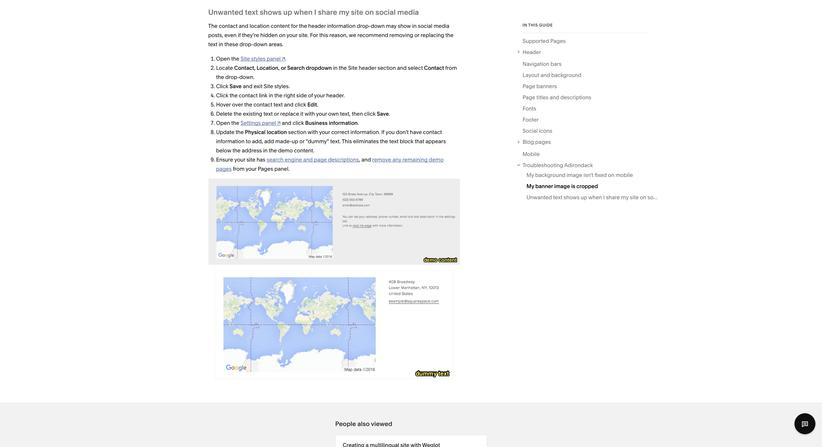 Task type: describe. For each thing, give the bounding box(es) containing it.
panel.
[[275, 166, 290, 172]]

and down down.
[[243, 83, 253, 90]]

that
[[415, 138, 424, 145]]

contact
[[424, 65, 444, 71]]

0 vertical spatial down
[[371, 23, 385, 29]]

the up the update
[[231, 120, 239, 126]]

search engine and page descriptions link
[[267, 157, 359, 163]]

text inside "link"
[[553, 195, 563, 201]]

my banner image is cropped link
[[527, 182, 598, 193]]

social
[[523, 128, 538, 134]]

navigation
[[523, 61, 550, 67]]

the up over at the top of page
[[230, 92, 238, 99]]

supported pages link
[[523, 36, 566, 48]]

share inside "link"
[[606, 195, 620, 201]]

page banners link
[[523, 82, 557, 93]]

have
[[410, 129, 422, 136]]

pages inside dropdown button
[[535, 139, 551, 146]]

1 vertical spatial background
[[536, 172, 566, 179]]

hover
[[216, 101, 231, 108]]

styles.
[[275, 83, 290, 90]]

drop- inside from the drop-down.
[[225, 74, 239, 80]]

fonts
[[523, 106, 537, 112]]

0 vertical spatial click
[[295, 101, 306, 108]]

page titles and descriptions link
[[523, 93, 592, 104]]

troubleshooting
[[523, 162, 563, 169]]

if
[[238, 32, 241, 38]]

with inside click save and exit site styles. click the contact link in the right side of your header. hover over the contact text and click edit . delete the existing text or replace it with your own text, then click save .
[[305, 111, 315, 117]]

location,
[[257, 65, 280, 71]]

settings
[[241, 120, 261, 126]]

troubleshooting adirondack link
[[523, 161, 647, 170]]

blog pages
[[523, 139, 551, 146]]

0 vertical spatial descriptions
[[561, 94, 592, 101]]

bars
[[551, 61, 562, 67]]

from for from the drop-down.
[[445, 65, 457, 71]]

and down replace
[[282, 120, 291, 126]]

content.
[[294, 147, 314, 154]]

hidden
[[260, 32, 278, 38]]

remove
[[372, 157, 391, 163]]

ensure
[[216, 157, 233, 163]]

1 vertical spatial unwanted text shows up when i share my site on social media
[[527, 195, 679, 201]]

the down 'styles.'
[[274, 92, 283, 99]]

1 vertical spatial drop-
[[240, 41, 254, 48]]

page for page titles and descriptions
[[523, 94, 535, 101]]

from for from your pages panel.
[[233, 166, 245, 172]]

demo inside remove any remaining demo pages
[[429, 157, 444, 163]]

search
[[267, 157, 284, 163]]

in left these
[[219, 41, 223, 48]]

select
[[408, 65, 423, 71]]

ensure your site has search engine and page descriptions , and
[[216, 157, 372, 163]]

remove any remaining demo pages
[[216, 157, 444, 172]]

edit
[[308, 101, 317, 108]]

search
[[287, 65, 305, 71]]

navigation bars
[[523, 61, 562, 67]]

update the physical location
[[216, 129, 287, 136]]

add,
[[252, 138, 263, 145]]

removing
[[390, 32, 413, 38]]

even
[[225, 32, 237, 38]]

layout and background link
[[523, 71, 582, 82]]

0 vertical spatial social
[[376, 8, 396, 17]]

location for and
[[250, 23, 270, 29]]

social icons link
[[523, 127, 553, 138]]

0 horizontal spatial unwanted text shows up when i share my site on social media
[[208, 8, 419, 17]]

on inside the contact and location content for the header information drop-down may show in social media posts, even if they're hidden on your site. for this reason, we recommend removing or replacing the text in these drop-down areas.
[[279, 32, 286, 38]]

0 horizontal spatial i
[[314, 8, 316, 17]]

cropped
[[577, 183, 598, 190]]

and down navigation bars link
[[541, 72, 550, 79]]

mobile
[[523, 151, 540, 158]]

click save and exit site styles. click the contact link in the right side of your header. hover over the contact text and click edit . delete the existing text or replace it with your own text, then click save .
[[216, 83, 390, 117]]

blog pages button
[[516, 138, 647, 147]]

0 horizontal spatial share
[[318, 8, 337, 17]]

shows inside the "unwanted text shows up when i share my site on social media" "link"
[[564, 195, 580, 201]]

0 vertical spatial section
[[378, 65, 396, 71]]

business
[[305, 120, 328, 126]]

contact down exit
[[239, 92, 258, 99]]

to
[[246, 138, 251, 145]]

header inside the contact and location content for the header information drop-down may show in social media posts, even if they're hidden on your site. for this reason, we recommend removing or replacing the text in these drop-down areas.
[[308, 23, 326, 29]]

header link
[[523, 48, 647, 57]]

the right below
[[233, 147, 241, 154]]

when inside the "unwanted text shows up when i share my site on social media" "link"
[[589, 195, 602, 201]]

or inside the contact and location content for the header information drop-down may show in social media posts, even if they're hidden on your site. for this reason, we recommend removing or replacing the text in these drop-down areas.
[[415, 32, 420, 38]]

footer
[[523, 117, 539, 123]]

blog
[[523, 139, 534, 146]]

link
[[259, 92, 268, 99]]

text inside the contact and location content for the header information drop-down may show in social media posts, even if they're hidden on your site. for this reason, we recommend removing or replacing the text in these drop-down areas.
[[208, 41, 218, 48]]

0 vertical spatial this
[[529, 23, 538, 28]]

the up "contact,"
[[231, 55, 239, 62]]

made-
[[275, 138, 292, 145]]

banners
[[537, 83, 557, 90]]

0 horizontal spatial my
[[339, 8, 349, 17]]

1 horizontal spatial site
[[351, 8, 364, 17]]

1 vertical spatial site
[[247, 157, 255, 163]]

media inside the contact and location content for the header information drop-down may show in social media posts, even if they're hidden on your site. for this reason, we recommend removing or replacing the text in these drop-down areas.
[[434, 23, 450, 29]]

page banners
[[523, 83, 557, 90]]

open the for settings panel
[[216, 120, 241, 126]]

viewed
[[371, 421, 393, 428]]

site styles panel link
[[241, 55, 285, 62]]

your inside 'section with your correct information. if you don't have contact information to add, add made-up or "dummy" text. this eliminates the text block that appears below the address in the demo content.'
[[319, 129, 330, 136]]

or inside click save and exit site styles. click the contact link in the right side of your header. hover over the contact text and click edit . delete the existing text or replace it with your own text, then click save .
[[274, 111, 279, 117]]

or inside 'section with your correct information. if you don't have contact information to add, add made-up or "dummy" text. this eliminates the text block that appears below the address in the demo content.'
[[300, 138, 305, 145]]

correct
[[331, 129, 349, 136]]

in right the dropdown
[[333, 65, 338, 71]]

in inside 'section with your correct information. if you don't have contact information to add, add made-up or "dummy" text. this eliminates the text block that appears below the address in the demo content.'
[[263, 147, 268, 154]]

we
[[349, 32, 356, 38]]

1 vertical spatial click
[[364, 111, 376, 117]]

adirondack
[[564, 162, 593, 169]]

add
[[264, 138, 274, 145]]

site inside the "unwanted text shows up when i share my site on social media" "link"
[[630, 195, 639, 201]]

locate contact, location, or search dropdown in the site header section and select contact
[[216, 65, 444, 71]]

eliminates
[[353, 138, 379, 145]]

0 horizontal spatial pages
[[258, 166, 273, 172]]

isn't
[[584, 172, 594, 179]]

my banner image is cropped
[[527, 183, 598, 190]]

header button
[[516, 48, 647, 57]]

these
[[225, 41, 238, 48]]

engine
[[285, 157, 302, 163]]

the down settings
[[236, 129, 244, 136]]

own
[[328, 111, 339, 117]]

troubleshooting adirondack
[[523, 162, 593, 169]]

this inside the contact and location content for the header information drop-down may show in social media posts, even if they're hidden on your site. for this reason, we recommend removing or replacing the text in these drop-down areas.
[[319, 32, 328, 38]]

and right titles
[[550, 94, 559, 101]]

update
[[216, 129, 234, 136]]

don't
[[396, 129, 409, 136]]

the right the dropdown
[[339, 65, 347, 71]]

any
[[393, 157, 401, 163]]

the
[[208, 23, 218, 29]]

information inside the contact and location content for the header information drop-down may show in social media posts, even if they're hidden on your site. for this reason, we recommend removing or replacing the text in these drop-down areas.
[[327, 23, 356, 29]]

0 horizontal spatial shows
[[260, 8, 282, 17]]

information.
[[351, 129, 380, 136]]

1 vertical spatial panel
[[262, 120, 276, 126]]

header
[[523, 49, 541, 55]]

1 vertical spatial information
[[329, 120, 358, 126]]

1 horizontal spatial header
[[359, 65, 376, 71]]

address
[[242, 147, 262, 154]]



Task type: locate. For each thing, give the bounding box(es) containing it.
shows
[[260, 8, 282, 17], [564, 195, 580, 201]]

and
[[239, 23, 248, 29], [397, 65, 407, 71], [541, 72, 550, 79], [243, 83, 253, 90], [550, 94, 559, 101], [284, 101, 294, 108], [282, 120, 291, 126], [303, 157, 313, 163], [362, 157, 371, 163]]

0 horizontal spatial down
[[254, 41, 268, 48]]

settings panel
[[241, 120, 276, 126]]

1 horizontal spatial social
[[418, 23, 433, 29]]

from right contact
[[445, 65, 457, 71]]

2 horizontal spatial social
[[648, 195, 662, 201]]

1 open the from the top
[[216, 55, 241, 62]]

1 horizontal spatial when
[[589, 195, 602, 201]]

location up the they're
[[250, 23, 270, 29]]

open down delete
[[216, 120, 230, 126]]

0 vertical spatial click
[[216, 83, 228, 90]]

1 horizontal spatial down
[[371, 23, 385, 29]]

and up if
[[239, 23, 248, 29]]

shows down is
[[564, 195, 580, 201]]

media
[[398, 8, 419, 17], [434, 23, 450, 29], [664, 195, 679, 201]]

up inside 'section with your correct information. if you don't have contact information to add, add made-up or "dummy" text. this eliminates the text block that appears below the address in the demo content.'
[[292, 138, 298, 145]]

image
[[567, 172, 583, 179], [555, 183, 570, 190]]

0 vertical spatial header
[[308, 23, 326, 29]]

1 horizontal spatial demo
[[429, 157, 444, 163]]

1 vertical spatial section
[[288, 129, 307, 136]]

0 horizontal spatial descriptions
[[328, 157, 359, 163]]

text down you
[[389, 138, 399, 145]]

demo inside 'section with your correct information. if you don't have contact information to add, add made-up or "dummy" text. this eliminates the text block that appears below the address in the demo content.'
[[278, 147, 293, 154]]

from inside from the drop-down.
[[445, 65, 457, 71]]

contact up even at the left top
[[219, 23, 238, 29]]

2 click from the top
[[216, 92, 228, 99]]

reason,
[[330, 32, 348, 38]]

the up the existing
[[244, 101, 252, 108]]

the right for
[[299, 23, 307, 29]]

replace
[[280, 111, 299, 117]]

image down adirondack
[[567, 172, 583, 179]]

header
[[308, 23, 326, 29], [359, 65, 376, 71]]

2 vertical spatial click
[[293, 120, 304, 126]]

0 horizontal spatial save
[[230, 83, 242, 90]]

contact,
[[234, 65, 256, 71]]

for
[[310, 32, 318, 38]]

my
[[339, 8, 349, 17], [621, 195, 629, 201]]

1 vertical spatial descriptions
[[328, 157, 359, 163]]

1 vertical spatial demo
[[429, 157, 444, 163]]

0 vertical spatial information
[[327, 23, 356, 29]]

0 horizontal spatial media
[[398, 8, 419, 17]]

up inside "link"
[[581, 195, 588, 201]]

dummy.png image
[[215, 270, 454, 379]]

0 horizontal spatial unwanted
[[208, 8, 243, 17]]

the right replacing
[[446, 32, 454, 38]]

this right for
[[319, 32, 328, 38]]

page down layout
[[523, 83, 535, 90]]

demo.png image
[[208, 179, 460, 265]]

settings panel link
[[241, 120, 281, 126]]

information inside 'section with your correct information. if you don't have contact information to add, add made-up or "dummy" text. this eliminates the text block that appears below the address in the demo content.'
[[216, 138, 245, 145]]

open up locate
[[216, 55, 230, 62]]

pages down ensure
[[216, 166, 232, 172]]

0 vertical spatial with
[[305, 111, 315, 117]]

1 open from the top
[[216, 55, 230, 62]]

supported pages
[[523, 38, 566, 44]]

drop- down the they're
[[240, 41, 254, 48]]

posts,
[[208, 32, 223, 38]]

mobile
[[616, 172, 633, 179]]

1 horizontal spatial save
[[377, 111, 389, 117]]

social inside "link"
[[648, 195, 662, 201]]

if
[[382, 129, 385, 136]]

descriptions down this
[[328, 157, 359, 163]]

drop- down locate
[[225, 74, 239, 80]]

0 vertical spatial site
[[351, 8, 364, 17]]

1 vertical spatial up
[[292, 138, 298, 145]]

0 horizontal spatial demo
[[278, 147, 293, 154]]

click right then at the left
[[364, 111, 376, 117]]

unwanted text shows up when i share my site on social media up for
[[208, 8, 419, 17]]

1 vertical spatial location
[[267, 129, 287, 136]]

0 vertical spatial unwanted
[[208, 8, 243, 17]]

in inside click save and exit site styles. click the contact link in the right side of your header. hover over the contact text and click edit . delete the existing text or replace it with your own text, then click save .
[[269, 92, 273, 99]]

with right 'it'
[[305, 111, 315, 117]]

2 vertical spatial media
[[664, 195, 679, 201]]

,
[[359, 157, 360, 163]]

i inside the "unwanted text shows up when i share my site on social media" "link"
[[604, 195, 605, 201]]

text up replace
[[274, 101, 283, 108]]

site
[[241, 55, 250, 62], [348, 65, 358, 71], [264, 83, 273, 90]]

site.
[[299, 32, 309, 38]]

1 vertical spatial save
[[377, 111, 389, 117]]

unwanted inside "link"
[[527, 195, 552, 201]]

icons
[[539, 128, 553, 134]]

the up search at the left
[[269, 147, 277, 154]]

descriptions down layout and background link
[[561, 94, 592, 101]]

section inside 'section with your correct information. if you don't have contact information to add, add made-up or "dummy" text. this eliminates the text block that appears below the address in the demo content.'
[[288, 129, 307, 136]]

footer link
[[523, 115, 539, 127]]

0 horizontal spatial this
[[319, 32, 328, 38]]

1 click from the top
[[216, 83, 228, 90]]

may
[[386, 23, 397, 29]]

unwanted text shows up when i share my site on social media down cropped
[[527, 195, 679, 201]]

demo
[[278, 147, 293, 154], [429, 157, 444, 163]]

2 page from the top
[[523, 94, 535, 101]]

social inside the contact and location content for the header information drop-down may show in social media posts, even if they're hidden on your site. for this reason, we recommend removing or replacing the text in these drop-down areas.
[[418, 23, 433, 29]]

0 vertical spatial pages
[[551, 38, 566, 44]]

shows up content
[[260, 8, 282, 17]]

0 vertical spatial i
[[314, 8, 316, 17]]

1 horizontal spatial share
[[606, 195, 620, 201]]

0 vertical spatial share
[[318, 8, 337, 17]]

your inside the contact and location content for the header information drop-down may show in social media posts, even if they're hidden on your site. for this reason, we recommend removing or replacing the text in these drop-down areas.
[[287, 32, 298, 38]]

up up content.
[[292, 138, 298, 145]]

location for physical
[[267, 129, 287, 136]]

pages down icons
[[535, 139, 551, 146]]

open the up locate
[[216, 55, 241, 62]]

0 vertical spatial page
[[523, 83, 535, 90]]

show
[[398, 23, 411, 29]]

replacing
[[421, 32, 444, 38]]

right
[[284, 92, 295, 99]]

0 vertical spatial my
[[339, 8, 349, 17]]

1 page from the top
[[523, 83, 535, 90]]

your
[[287, 32, 298, 38], [314, 92, 325, 99], [316, 111, 327, 117], [319, 129, 330, 136], [234, 157, 245, 163], [246, 166, 257, 172]]

my down mobile
[[621, 195, 629, 201]]

0 vertical spatial location
[[250, 23, 270, 29]]

the down locate
[[216, 74, 224, 80]]

site inside click save and exit site styles. click the contact link in the right side of your header. hover over the contact text and click edit . delete the existing text or replace it with your own text, then click save .
[[264, 83, 273, 90]]

side
[[296, 92, 307, 99]]

social
[[376, 8, 396, 17], [418, 23, 433, 29], [648, 195, 662, 201]]

from down ensure
[[233, 166, 245, 172]]

1 vertical spatial pages
[[216, 166, 232, 172]]

layout
[[523, 72, 540, 79]]

2 vertical spatial site
[[630, 195, 639, 201]]

1 vertical spatial share
[[606, 195, 620, 201]]

information down "text,"
[[329, 120, 358, 126]]

2 open the from the top
[[216, 120, 241, 126]]

and right ','
[[362, 157, 371, 163]]

page for page banners
[[523, 83, 535, 90]]

open
[[216, 55, 230, 62], [216, 120, 230, 126]]

1 vertical spatial open
[[216, 120, 230, 126]]

2 vertical spatial site
[[264, 83, 273, 90]]

open the
[[216, 55, 241, 62], [216, 120, 241, 126]]

0 vertical spatial my
[[527, 172, 534, 179]]

on
[[365, 8, 374, 17], [279, 32, 286, 38], [608, 172, 615, 179], [640, 195, 647, 201]]

text down the "my banner image is cropped" link
[[553, 195, 563, 201]]

1 vertical spatial social
[[418, 23, 433, 29]]

contact up appears
[[423, 129, 442, 136]]

or up content.
[[300, 138, 305, 145]]

with inside 'section with your correct information. if you don't have contact information to add, add made-up or "dummy" text. this eliminates the text block that appears below the address in the demo content.'
[[308, 129, 318, 136]]

demo down appears
[[429, 157, 444, 163]]

image for banner
[[555, 183, 570, 190]]

1 vertical spatial unwanted
[[527, 195, 552, 201]]

my for my background image isn't fixed on mobile
[[527, 172, 534, 179]]

1 horizontal spatial from
[[445, 65, 457, 71]]

page up fonts
[[523, 94, 535, 101]]

mobile link
[[523, 150, 540, 161]]

1 horizontal spatial unwanted text shows up when i share my site on social media
[[527, 195, 679, 201]]

my left banner
[[527, 183, 534, 190]]

0 vertical spatial save
[[230, 83, 242, 90]]

exit
[[254, 83, 263, 90]]

text up the they're
[[245, 8, 258, 17]]

i
[[314, 8, 316, 17], [604, 195, 605, 201]]

remove any remaining demo pages link
[[216, 157, 444, 172]]

panel
[[267, 55, 281, 62], [262, 120, 276, 126]]

recommend
[[358, 32, 388, 38]]

content
[[271, 23, 290, 29]]

of
[[308, 92, 313, 99]]

in right show
[[412, 23, 417, 29]]

0 vertical spatial background
[[552, 72, 582, 79]]

the down over at the top of page
[[234, 111, 242, 117]]

open the up the update
[[216, 120, 241, 126]]

2 vertical spatial up
[[581, 195, 588, 201]]

over
[[232, 101, 243, 108]]

1 vertical spatial image
[[555, 183, 570, 190]]

and left the select
[[397, 65, 407, 71]]

navigation bars link
[[523, 60, 562, 71]]

1 vertical spatial when
[[589, 195, 602, 201]]

then
[[352, 111, 363, 117]]

and inside the contact and location content for the header information drop-down may show in social media posts, even if they're hidden on your site. for this reason, we recommend removing or replacing the text in these drop-down areas.
[[239, 23, 248, 29]]

0 vertical spatial media
[[398, 8, 419, 17]]

titles
[[537, 94, 549, 101]]

0 vertical spatial up
[[283, 8, 292, 17]]

1 horizontal spatial descriptions
[[561, 94, 592, 101]]

demo down made- on the left top of the page
[[278, 147, 293, 154]]

text inside 'section with your correct information. if you don't have contact information to add, add made-up or "dummy" text. this eliminates the text block that appears below the address in the demo content.'
[[389, 138, 399, 145]]

when down cropped
[[589, 195, 602, 201]]

1 vertical spatial i
[[604, 195, 605, 201]]

people also viewed
[[335, 421, 393, 428]]

down up recommend
[[371, 23, 385, 29]]

header.
[[326, 92, 345, 99]]

contact inside the contact and location content for the header information drop-down may show in social media posts, even if they're hidden on your site. for this reason, we recommend removing or replacing the text in these drop-down areas.
[[219, 23, 238, 29]]

site styles panel
[[241, 55, 281, 62]]

location inside the contact and location content for the header information drop-down may show in social media posts, even if they're hidden on your site. for this reason, we recommend removing or replacing the text in these drop-down areas.
[[250, 23, 270, 29]]

1 my from the top
[[527, 172, 534, 179]]

0 vertical spatial when
[[294, 8, 313, 17]]

image left is
[[555, 183, 570, 190]]

my down the troubleshooting
[[527, 172, 534, 179]]

fonts link
[[523, 104, 537, 115]]

from the drop-down.
[[216, 65, 457, 80]]

1 horizontal spatial site
[[264, 83, 273, 90]]

unwanted text shows up when i share my site on social media
[[208, 8, 419, 17], [527, 195, 679, 201]]

and down right
[[284, 101, 294, 108]]

with
[[305, 111, 315, 117], [308, 129, 318, 136]]

2 open from the top
[[216, 120, 230, 126]]

2 horizontal spatial site
[[348, 65, 358, 71]]

0 vertical spatial panel
[[267, 55, 281, 62]]

areas.
[[269, 41, 284, 48]]

1 vertical spatial down
[[254, 41, 268, 48]]

0 vertical spatial shows
[[260, 8, 282, 17]]

media inside "link"
[[664, 195, 679, 201]]

or
[[415, 32, 420, 38], [281, 65, 286, 71], [274, 111, 279, 117], [300, 138, 305, 145]]

0 horizontal spatial site
[[247, 157, 255, 163]]

unwanted down banner
[[527, 195, 552, 201]]

1 horizontal spatial pages
[[551, 38, 566, 44]]

1 vertical spatial with
[[308, 129, 318, 136]]

in down add
[[263, 147, 268, 154]]

in
[[523, 23, 527, 28]]

when
[[294, 8, 313, 17], [589, 195, 602, 201]]

open for site
[[216, 55, 230, 62]]

contact down link
[[254, 101, 272, 108]]

0 vertical spatial drop-
[[357, 23, 371, 29]]

1 horizontal spatial section
[[378, 65, 396, 71]]

down down hidden
[[254, 41, 268, 48]]

0 horizontal spatial site
[[241, 55, 250, 62]]

i down fixed
[[604, 195, 605, 201]]

share up the contact and location content for the header information drop-down may show in social media posts, even if they're hidden on your site. for this reason, we recommend removing or replacing the text in these drop-down areas.
[[318, 8, 337, 17]]

0 vertical spatial image
[[567, 172, 583, 179]]

1 vertical spatial header
[[359, 65, 376, 71]]

2 vertical spatial information
[[216, 138, 245, 145]]

information
[[327, 23, 356, 29], [329, 120, 358, 126], [216, 138, 245, 145]]

0 vertical spatial from
[[445, 65, 457, 71]]

1 horizontal spatial pages
[[535, 139, 551, 146]]

my for my banner image is cropped
[[527, 183, 534, 190]]

text
[[245, 8, 258, 17], [208, 41, 218, 48], [274, 101, 283, 108], [264, 111, 273, 117], [389, 138, 399, 145], [553, 195, 563, 201]]

0 vertical spatial open the
[[216, 55, 241, 62]]

site down address
[[247, 157, 255, 163]]

on inside "link"
[[640, 195, 647, 201]]

pages down guide on the right
[[551, 38, 566, 44]]

pages inside remove any remaining demo pages
[[216, 166, 232, 172]]

my inside the "unwanted text shows up when i share my site on social media" "link"
[[621, 195, 629, 201]]

text down posts,
[[208, 41, 218, 48]]

site up "we"
[[351, 8, 364, 17]]

background down bars
[[552, 72, 582, 79]]

existing
[[243, 111, 262, 117]]

0 vertical spatial pages
[[535, 139, 551, 146]]

or left replace
[[274, 111, 279, 117]]

site down mobile
[[630, 195, 639, 201]]

open the for site styles panel
[[216, 55, 241, 62]]

0 horizontal spatial section
[[288, 129, 307, 136]]

up down cropped
[[581, 195, 588, 201]]

0 vertical spatial unwanted text shows up when i share my site on social media
[[208, 8, 419, 17]]

is
[[571, 183, 576, 190]]

1 vertical spatial click
[[216, 92, 228, 99]]

this
[[342, 138, 352, 145]]

or left replacing
[[415, 32, 420, 38]]

section left the select
[[378, 65, 396, 71]]

fixed
[[595, 172, 607, 179]]

save down down.
[[230, 83, 242, 90]]

0 horizontal spatial pages
[[216, 166, 232, 172]]

page inside "link"
[[523, 83, 535, 90]]

with down business
[[308, 129, 318, 136]]

this right in
[[529, 23, 538, 28]]

my background image isn't fixed on mobile
[[527, 172, 633, 179]]

image for background
[[567, 172, 583, 179]]

0 horizontal spatial when
[[294, 8, 313, 17]]

blog pages link
[[523, 138, 647, 147]]

click down 'it'
[[293, 120, 304, 126]]

panel up physical
[[262, 120, 276, 126]]

0 vertical spatial site
[[241, 55, 250, 62]]

people
[[335, 421, 356, 428]]

up up for
[[283, 8, 292, 17]]

0 vertical spatial demo
[[278, 147, 293, 154]]

location
[[250, 23, 270, 29], [267, 129, 287, 136]]

styles
[[251, 55, 266, 62]]

2 vertical spatial social
[[648, 195, 662, 201]]

the contact and location content for the header information drop-down may show in social media posts, even if they're hidden on your site. for this reason, we recommend removing or replacing the text in these drop-down areas.
[[208, 23, 454, 48]]

0 horizontal spatial header
[[308, 23, 326, 29]]

text.
[[330, 138, 341, 145]]

the down if
[[380, 138, 388, 145]]

1 vertical spatial page
[[523, 94, 535, 101]]

when up for
[[294, 8, 313, 17]]

i up for
[[314, 8, 316, 17]]

contact
[[219, 23, 238, 29], [239, 92, 258, 99], [254, 101, 272, 108], [423, 129, 442, 136]]

location up made- on the left top of the page
[[267, 129, 287, 136]]

or left search
[[281, 65, 286, 71]]

unwanted up the the
[[208, 8, 243, 17]]

panel up location,
[[267, 55, 281, 62]]

0 vertical spatial open
[[216, 55, 230, 62]]

section up made- on the left top of the page
[[288, 129, 307, 136]]

and down content.
[[303, 157, 313, 163]]

contact inside 'section with your correct information. if you don't have contact information to add, add made-up or "dummy" text. this eliminates the text block that appears below the address in the demo content.'
[[423, 129, 442, 136]]

you
[[386, 129, 395, 136]]

information down the update
[[216, 138, 245, 145]]

the inside from the drop-down.
[[216, 74, 224, 80]]

in this guide
[[523, 23, 553, 28]]

1 vertical spatial from
[[233, 166, 245, 172]]

1 horizontal spatial media
[[434, 23, 450, 29]]

supported
[[523, 38, 549, 44]]

1 vertical spatial media
[[434, 23, 450, 29]]

my up reason,
[[339, 8, 349, 17]]

text up 'settings panel' link on the top
[[264, 111, 273, 117]]

pages down has
[[258, 166, 273, 172]]

open for settings
[[216, 120, 230, 126]]

down.
[[239, 74, 255, 80]]

2 my from the top
[[527, 183, 534, 190]]

share down mobile
[[606, 195, 620, 201]]



Task type: vqa. For each thing, say whether or not it's contained in the screenshot.
Blog pages 'LINK'
yes



